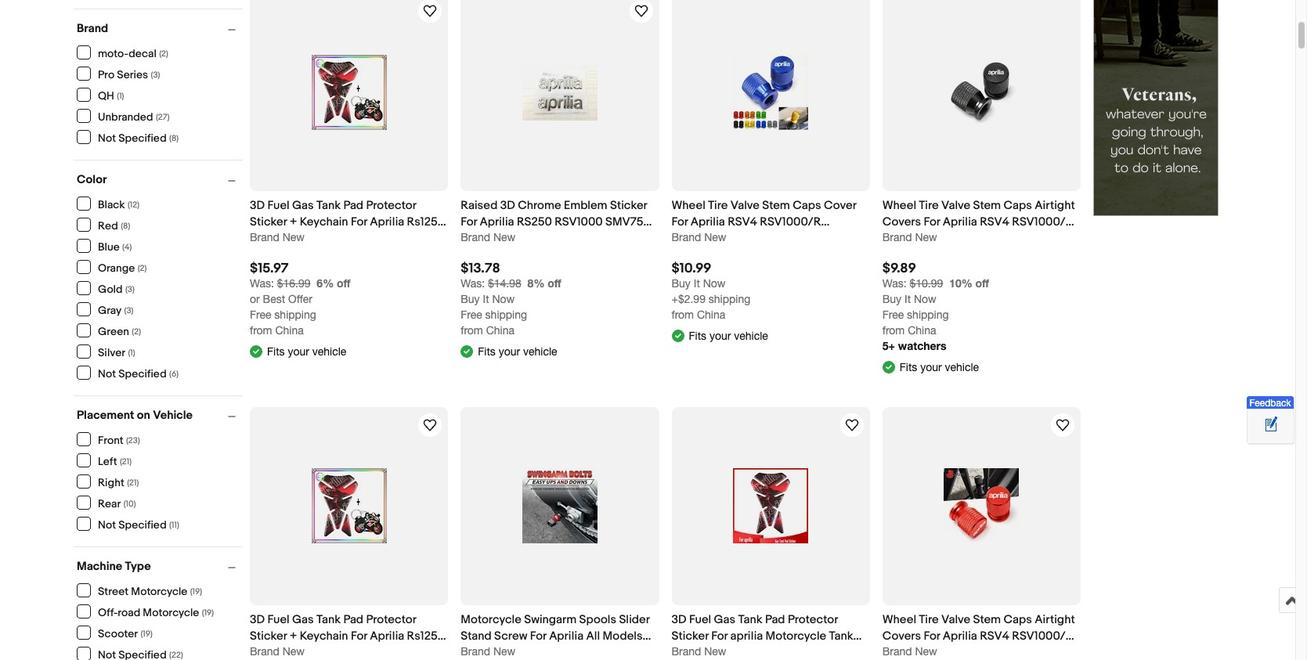 Task type: vqa. For each thing, say whether or not it's contained in the screenshot.
from associated with $15.97
yes



Task type: locate. For each thing, give the bounding box(es) containing it.
(2) inside orange (2)
[[138, 263, 147, 273]]

china down +$2.99
[[697, 309, 726, 322]]

it inside '$9.89 was: $10.99 10% off buy it now free shipping from china 5+ watchers'
[[905, 293, 911, 306]]

watch 3d fuel gas tank pad protector sticker for aprilia motorcycle tank pad sticker image
[[843, 416, 862, 435]]

buy down $9.89
[[883, 293, 902, 306]]

$14.98
[[488, 278, 522, 290]]

2 vertical spatial (2)
[[132, 326, 141, 337]]

1 horizontal spatial off
[[548, 277, 562, 290]]

0 vertical spatial all
[[586, 629, 600, 644]]

caponord for wheel tire valve stem caps airtight covers for aprilia rsv4 rsv1000/r caponord
[[883, 231, 937, 246]]

1 vertical spatial (8)
[[121, 221, 130, 231]]

caps inside wheel tire valve stem caps airtight covers for aprilia rsv4 rsv1000/r caponord
[[1004, 198, 1033, 213]]

3d fuel gas tank pad protector sticker + keychain for aprilia rs125 250 1000 for first the 3d fuel gas tank pad protector sticker + keychain for aprilia rs125 250 1000 image
[[250, 198, 438, 246]]

(19) down street motorcycle (19)
[[202, 608, 214, 618]]

covers
[[883, 215, 921, 230], [883, 629, 921, 644]]

$10.99 down $9.89
[[910, 278, 944, 290]]

raised
[[461, 198, 498, 213]]

1 vertical spatial (3)
[[125, 284, 135, 294]]

gas for first the 3d fuel gas tank pad protector sticker + keychain for aprilia rs125 250 1000 image
[[292, 198, 314, 213]]

china up "watchers" at the bottom
[[908, 325, 937, 337]]

wheel tire valve stem caps airtight covers for  aprilia rsv4 rsv1000/r caponord heading
[[883, 613, 1076, 660]]

1 vertical spatial 1000
[[273, 646, 299, 660]]

free inside $13.78 was: $14.98 8% off buy it now free shipping from china
[[461, 309, 482, 322]]

type
[[125, 559, 151, 574]]

was: inside $13.78 was: $14.98 8% off buy it now free shipping from china
[[461, 278, 485, 290]]

it up +$2.99
[[694, 278, 700, 290]]

caps
[[793, 198, 822, 213], [1004, 198, 1033, 213], [1004, 613, 1033, 628]]

2 1000 from the top
[[273, 646, 299, 660]]

1 horizontal spatial silver
[[461, 231, 490, 246]]

protector for 3d fuel gas tank pad protector sticker + keychain for aprilia rs125 250 1000 link for first the 3d fuel gas tank pad protector sticker + keychain for aprilia rs125 250 1000 image
[[366, 198, 416, 213]]

2 was: from the left
[[461, 278, 485, 290]]

2 free from the left
[[461, 309, 482, 322]]

1 horizontal spatial it
[[694, 278, 700, 290]]

wheel tire valve stem caps airtight covers for aprilia rsv4 rsv1000/r caponord image
[[944, 55, 1020, 130]]

1 vertical spatial covers
[[883, 629, 921, 644]]

0 vertical spatial airtight
[[1035, 198, 1076, 213]]

wheel inside wheel tire valve stem caps airtight covers for  aprilia rsv4 rsv1000/r caponord
[[883, 613, 917, 628]]

left (21)
[[98, 455, 132, 468]]

(8) down the (27)
[[169, 133, 179, 143]]

1 was: from the left
[[250, 278, 274, 290]]

3d fuel gas tank pad protector sticker + keychain for aprilia rs125 250 1000 heading
[[250, 198, 446, 246], [250, 613, 446, 660]]

3d fuel gas tank pad protector sticker + keychain for aprilia rs125 250 1000 heading for first the 3d fuel gas tank pad protector sticker + keychain for aprilia rs125 250 1000 image
[[250, 198, 446, 246]]

0 horizontal spatial all
[[461, 646, 475, 660]]

caponord inside wheel tire valve stem caps airtight covers for aprilia rsv4 rsv1000/r caponord
[[883, 231, 937, 246]]

2 covers from the top
[[883, 629, 921, 644]]

covers inside wheel tire valve stem caps airtight covers for aprilia rsv4 rsv1000/r caponord
[[883, 215, 921, 230]]

1 horizontal spatial buy
[[672, 278, 691, 290]]

1 vertical spatial 3d fuel gas tank pad protector sticker + keychain for aprilia rs125 250 1000 heading
[[250, 613, 446, 660]]

0 vertical spatial specified
[[119, 131, 167, 145]]

off inside $13.78 was: $14.98 8% off buy it now free shipping from china
[[548, 277, 562, 290]]

china inside $10.99 buy it now +$2.99 shipping from china
[[697, 309, 726, 322]]

2 horizontal spatial off
[[976, 277, 990, 290]]

motorcycle right aprilia
[[766, 629, 827, 644]]

brand button
[[77, 21, 243, 36]]

machine type
[[77, 559, 151, 574]]

motorcycle up stand on the left bottom
[[461, 613, 522, 628]]

0 vertical spatial silver
[[461, 231, 490, 246]]

1 vertical spatial +
[[290, 629, 297, 644]]

your down "offer"
[[288, 345, 309, 358]]

0 vertical spatial 250
[[250, 231, 271, 246]]

wheel for $9.89
[[883, 198, 917, 213]]

caps inside wheel tire valve stem caps airtight covers for  aprilia rsv4 rsv1000/r caponord
[[1004, 613, 1033, 628]]

2 vertical spatial specified
[[119, 518, 167, 532]]

not down rear
[[98, 518, 116, 532]]

china for $15.97
[[275, 325, 304, 337]]

motorcycle swingarm spools slider stand screw for aprilia all models all years image
[[522, 469, 598, 544]]

and text__icon image
[[672, 329, 684, 341], [250, 344, 262, 357], [461, 344, 473, 357], [883, 360, 895, 373]]

0 horizontal spatial silver
[[98, 346, 125, 359]]

1 vertical spatial silver
[[98, 346, 125, 359]]

valve for $9.89
[[942, 198, 971, 213]]

2 3d fuel gas tank pad protector sticker + keychain for aprilia rs125 250 1000 link from the top
[[250, 612, 448, 660]]

buy
[[672, 278, 691, 290], [461, 293, 480, 306], [883, 293, 902, 306]]

(3) right gold
[[125, 284, 135, 294]]

china inside the $15.97 was: $16.99 6% off or best offer free shipping from china
[[275, 325, 304, 337]]

2 horizontal spatial now
[[914, 293, 937, 306]]

1 horizontal spatial (1)
[[128, 347, 135, 358]]

buy up +$2.99
[[672, 278, 691, 290]]

(1) inside silver (1)
[[128, 347, 135, 358]]

0 vertical spatial (2)
[[159, 48, 168, 58]]

0 vertical spatial +
[[290, 215, 297, 230]]

pro series (3)
[[98, 68, 160, 81]]

1 covers from the top
[[883, 215, 921, 230]]

from inside the $15.97 was: $16.99 6% off or best offer free shipping from china
[[250, 325, 272, 337]]

1 horizontal spatial all
[[586, 629, 600, 644]]

(2) right the green
[[132, 326, 141, 337]]

(3) right series
[[151, 69, 160, 80]]

for inside raised 3d chrome emblem sticker for aprilia rs250 rsv1000 smv750 silver decal
[[461, 215, 477, 230]]

from inside $13.78 was: $14.98 8% off buy it now free shipping from china
[[461, 325, 483, 337]]

now inside $10.99 buy it now +$2.99 shipping from china
[[703, 278, 726, 290]]

2 3d fuel gas tank pad protector sticker + keychain for aprilia rs125 250 1000 image from the top
[[312, 469, 387, 544]]

stem inside wheel tire valve stem caps airtight covers for aprilia rsv4 rsv1000/r caponord
[[973, 198, 1001, 213]]

1 horizontal spatial $10.99
[[910, 278, 944, 290]]

china inside $13.78 was: $14.98 8% off buy it now free shipping from china
[[486, 325, 515, 337]]

1 vertical spatial rs125
[[407, 629, 438, 644]]

specified left (6)
[[119, 367, 167, 380]]

2 horizontal spatial was:
[[883, 278, 907, 290]]

(21) up (10) on the left of page
[[127, 478, 139, 488]]

rsv4 inside 'wheel tire valve stem caps cover for aprilia rsv4 rsv1000/r caponord 1200 tuono'
[[728, 215, 758, 230]]

1 3d fuel gas tank pad protector sticker + keychain for aprilia rs125 250 1000 from the top
[[250, 198, 438, 246]]

(3)
[[151, 69, 160, 80], [125, 284, 135, 294], [124, 305, 134, 315]]

cover
[[824, 198, 857, 213]]

0 vertical spatial $10.99
[[672, 261, 712, 277]]

fits
[[689, 330, 707, 342], [267, 345, 285, 358], [478, 345, 496, 358], [900, 361, 918, 374]]

1 vertical spatial $10.99
[[910, 278, 944, 290]]

off inside the $15.97 was: $16.99 6% off or best offer free shipping from china
[[337, 277, 351, 290]]

decal
[[493, 231, 524, 246]]

free down the $13.78
[[461, 309, 482, 322]]

off right "10%"
[[976, 277, 990, 290]]

motorcycle inside "3d fuel gas tank pad protector sticker for aprilia motorcycle tank pad sticker"
[[766, 629, 827, 644]]

now for $9.89
[[914, 293, 937, 306]]

stem inside 'wheel tire valve stem caps cover for aprilia rsv4 rsv1000/r caponord 1200 tuono'
[[763, 198, 790, 213]]

now up +$2.99
[[703, 278, 726, 290]]

0 vertical spatial (21)
[[120, 456, 132, 467]]

2 horizontal spatial free
[[883, 309, 904, 322]]

motorcycle up "off-road motorcycle (19)"
[[131, 585, 187, 598]]

1 vertical spatial 3d fuel gas tank pad protector sticker + keychain for aprilia rs125 250 1000
[[250, 613, 438, 660]]

off right 6%
[[337, 277, 351, 290]]

all down spools
[[586, 629, 600, 644]]

china down the $14.98
[[486, 325, 515, 337]]

tire inside wheel tire valve stem caps airtight covers for  aprilia rsv4 rsv1000/r caponord
[[919, 613, 939, 628]]

3 specified from the top
[[119, 518, 167, 532]]

rsv4 inside wheel tire valve stem caps airtight covers for aprilia rsv4 rsv1000/r caponord
[[980, 215, 1010, 230]]

silver
[[461, 231, 490, 246], [98, 346, 125, 359]]

free down or
[[250, 309, 271, 322]]

1 free from the left
[[250, 309, 271, 322]]

1 horizontal spatial (8)
[[169, 133, 179, 143]]

vehicle
[[734, 330, 769, 342], [312, 345, 347, 358], [523, 345, 558, 358], [945, 361, 979, 374]]

$10.99
[[672, 261, 712, 277], [910, 278, 944, 290]]

feedback
[[1250, 398, 1292, 409]]

pad
[[343, 198, 364, 213], [343, 613, 364, 628], [765, 613, 785, 628], [672, 646, 692, 660]]

tire inside 'wheel tire valve stem caps cover for aprilia rsv4 rsv1000/r caponord 1200 tuono'
[[708, 198, 728, 213]]

(2) for orange
[[138, 263, 147, 273]]

1 3d fuel gas tank pad protector sticker + keychain for aprilia rs125 250 1000 link from the top
[[250, 198, 448, 246]]

0 horizontal spatial $10.99
[[672, 261, 712, 277]]

silver inside raised 3d chrome emblem sticker for aprilia rs250 rsv1000 smv750 silver decal
[[461, 231, 490, 246]]

china inside '$9.89 was: $10.99 10% off buy it now free shipping from china 5+ watchers'
[[908, 325, 937, 337]]

emblem
[[564, 198, 608, 213]]

1 vertical spatial not
[[98, 367, 116, 380]]

+ for the 3d fuel gas tank pad protector sticker + keychain for aprilia rs125 250 1000 heading corresponding to 2nd the 3d fuel gas tank pad protector sticker + keychain for aprilia rs125 250 1000 image
[[290, 629, 297, 644]]

silver up the $13.78
[[461, 231, 490, 246]]

wheel for $10.99
[[672, 198, 706, 213]]

vehicle
[[153, 408, 193, 423]]

2 + from the top
[[290, 629, 297, 644]]

2 vertical spatial (3)
[[124, 305, 134, 315]]

was: inside the $15.97 was: $16.99 6% off or best offer free shipping from china
[[250, 278, 274, 290]]

from down or
[[250, 325, 272, 337]]

new for wheel tire valve stem caps airtight covers for  aprilia rsv4 rsv1000/r caponord heading
[[915, 646, 938, 658]]

rsv4 inside wheel tire valve stem caps airtight covers for  aprilia rsv4 rsv1000/r caponord
[[980, 629, 1010, 644]]

(23)
[[126, 435, 140, 445]]

3d fuel gas tank pad protector sticker + keychain for aprilia rs125 250 1000
[[250, 198, 438, 246], [250, 613, 438, 660]]

1 vertical spatial keychain
[[300, 629, 348, 644]]

(19) down "off-road motorcycle (19)"
[[141, 629, 153, 639]]

(3) right gray
[[124, 305, 134, 315]]

(3) inside gold (3)
[[125, 284, 135, 294]]

brand new for the 3d fuel gas tank pad protector sticker for aprilia motorcycle tank pad sticker link
[[672, 646, 727, 658]]

motorcycle swingarm spools slider stand screw for aprilia all models all years link
[[461, 612, 659, 660]]

shipping inside '$9.89 was: $10.99 10% off buy it now free shipping from china 5+ watchers'
[[907, 309, 949, 322]]

2 vertical spatial (19)
[[141, 629, 153, 639]]

0 vertical spatial (8)
[[169, 133, 179, 143]]

rsv1000/r inside wheel tire valve stem caps airtight covers for aprilia rsv4 rsv1000/r caponord
[[1013, 215, 1074, 230]]

stem inside wheel tire valve stem caps airtight covers for  aprilia rsv4 rsv1000/r caponord
[[973, 613, 1001, 628]]

valve inside wheel tire valve stem caps airtight covers for aprilia rsv4 rsv1000/r caponord
[[942, 198, 971, 213]]

1 airtight from the top
[[1035, 198, 1076, 213]]

fits your vehicle down $13.78 was: $14.98 8% off buy it now free shipping from china
[[478, 345, 558, 358]]

airtight
[[1035, 198, 1076, 213], [1035, 613, 1076, 628]]

free inside the $15.97 was: $16.99 6% off or best offer free shipping from china
[[250, 309, 271, 322]]

3d fuel gas tank pad protector sticker + keychain for aprilia rs125 250 1000 for 2nd the 3d fuel gas tank pad protector sticker + keychain for aprilia rs125 250 1000 image
[[250, 613, 438, 660]]

(19) down 'machine type' dropdown button
[[190, 586, 202, 597]]

now for $13.78
[[492, 293, 515, 306]]

3d for 2nd the 3d fuel gas tank pad protector sticker + keychain for aprilia rs125 250 1000 image
[[250, 613, 265, 628]]

3d fuel gas tank pad protector sticker for aprilia motorcycle tank pad sticker
[[672, 613, 854, 660]]

rs125 for first the 3d fuel gas tank pad protector sticker + keychain for aprilia rs125 250 1000 image
[[407, 215, 438, 230]]

0 vertical spatial not
[[98, 131, 116, 145]]

aprilia inside raised 3d chrome emblem sticker for aprilia rs250 rsv1000 smv750 silver decal
[[480, 215, 514, 230]]

1 specified from the top
[[119, 131, 167, 145]]

1 250 from the top
[[250, 231, 271, 246]]

$13.78 was: $14.98 8% off buy it now free shipping from china
[[461, 261, 562, 337]]

0 vertical spatial (3)
[[151, 69, 160, 80]]

0 vertical spatial 3d fuel gas tank pad protector sticker + keychain for aprilia rs125 250 1000 image
[[312, 55, 387, 130]]

1 vertical spatial watch 3d fuel gas tank pad protector sticker + keychain for aprilia rs125 250 1000 image
[[421, 416, 440, 435]]

shipping right +$2.99
[[709, 293, 751, 306]]

(2) right decal in the left top of the page
[[159, 48, 168, 58]]

new for wheel tire valve stem caps airtight covers for aprilia rsv4 rsv1000/r caponord heading
[[915, 231, 938, 244]]

wheel inside wheel tire valve stem caps airtight covers for aprilia rsv4 rsv1000/r caponord
[[883, 198, 917, 213]]

1 vertical spatial 250
[[250, 646, 271, 660]]

silver down the green
[[98, 346, 125, 359]]

airtight inside wheel tire valve stem caps airtight covers for  aprilia rsv4 rsv1000/r caponord
[[1035, 613, 1076, 628]]

it down the $14.98
[[483, 293, 489, 306]]

(1) right qh
[[117, 90, 124, 101]]

years
[[477, 646, 507, 660]]

1 horizontal spatial now
[[703, 278, 726, 290]]

blue
[[98, 240, 120, 253]]

tank for first the 3d fuel gas tank pad protector sticker + keychain for aprilia rs125 250 1000 image
[[317, 198, 341, 213]]

from for $15.97
[[250, 325, 272, 337]]

wheel inside 'wheel tire valve stem caps cover for aprilia rsv4 rsv1000/r caponord 1200 tuono'
[[672, 198, 706, 213]]

was: down $9.89
[[883, 278, 907, 290]]

was: down the $13.78
[[461, 278, 485, 290]]

2 rs125 from the top
[[407, 629, 438, 644]]

it inside $10.99 buy it now +$2.99 shipping from china
[[694, 278, 700, 290]]

sticker for 3d fuel gas tank pad protector sticker + keychain for aprilia rs125 250 1000 link associated with 2nd the 3d fuel gas tank pad protector sticker + keychain for aprilia rs125 250 1000 image
[[250, 629, 287, 644]]

3 not from the top
[[98, 518, 116, 532]]

color button
[[77, 172, 243, 187]]

covers for wheel tire valve stem caps airtight covers for  aprilia rsv4 rsv1000/r caponord
[[883, 629, 921, 644]]

shipping down "offer"
[[275, 309, 316, 322]]

airtight inside wheel tire valve stem caps airtight covers for aprilia rsv4 rsv1000/r caponord
[[1035, 198, 1076, 213]]

rsv1000/r for wheel tire valve stem caps airtight covers for  aprilia rsv4 rsv1000/r caponord
[[1013, 629, 1074, 644]]

2 off from the left
[[548, 277, 562, 290]]

(21)
[[120, 456, 132, 467], [127, 478, 139, 488]]

3d fuel gas tank pad protector sticker + keychain for aprilia rs125 250 1000 heading for 2nd the 3d fuel gas tank pad protector sticker + keychain for aprilia rs125 250 1000 image
[[250, 613, 446, 660]]

new
[[283, 231, 305, 244], [494, 231, 516, 244], [705, 231, 727, 244], [915, 231, 938, 244], [283, 646, 305, 658], [494, 646, 516, 658], [705, 646, 727, 658], [915, 646, 938, 658]]

1 rs125 from the top
[[407, 215, 438, 230]]

specified down (10) on the left of page
[[119, 518, 167, 532]]

2 3d fuel gas tank pad protector sticker + keychain for aprilia rs125 250 1000 heading from the top
[[250, 613, 446, 660]]

2 3d fuel gas tank pad protector sticker + keychain for aprilia rs125 250 1000 from the top
[[250, 613, 438, 660]]

placement
[[77, 408, 134, 423]]

1 vertical spatial (19)
[[202, 608, 214, 618]]

1 not from the top
[[98, 131, 116, 145]]

not down unbranded
[[98, 131, 116, 145]]

fuel for first the 3d fuel gas tank pad protector sticker + keychain for aprilia rs125 250 1000 image's the 3d fuel gas tank pad protector sticker + keychain for aprilia rs125 250 1000 heading
[[268, 198, 290, 213]]

(3) for gold
[[125, 284, 135, 294]]

0 horizontal spatial free
[[250, 309, 271, 322]]

shipping for $13.78
[[485, 309, 527, 322]]

it down $9.89
[[905, 293, 911, 306]]

(19) inside "off-road motorcycle (19)"
[[202, 608, 214, 618]]

(21) right left
[[120, 456, 132, 467]]

from inside '$9.89 was: $10.99 10% off buy it now free shipping from china 5+ watchers'
[[883, 325, 905, 337]]

caponord
[[672, 231, 726, 246], [883, 231, 937, 246], [883, 646, 937, 660]]

off right 8%
[[548, 277, 562, 290]]

3 free from the left
[[883, 309, 904, 322]]

sticker for the 3d fuel gas tank pad protector sticker for aprilia motorcycle tank pad sticker link
[[672, 629, 709, 644]]

shipping for $15.97
[[275, 309, 316, 322]]

3d fuel gas tank pad protector sticker + keychain for aprilia rs125 250 1000 image
[[312, 55, 387, 130], [312, 469, 387, 544]]

right
[[98, 476, 124, 489]]

250 for 3d fuel gas tank pad protector sticker + keychain for aprilia rs125 250 1000 link for first the 3d fuel gas tank pad protector sticker + keychain for aprilia rs125 250 1000 image
[[250, 231, 271, 246]]

not down silver (1)
[[98, 367, 116, 380]]

now down the $14.98
[[492, 293, 515, 306]]

(8)
[[169, 133, 179, 143], [121, 221, 130, 231]]

3d for first the 3d fuel gas tank pad protector sticker + keychain for aprilia rs125 250 1000 image
[[250, 198, 265, 213]]

valve inside 'wheel tire valve stem caps cover for aprilia rsv4 rsv1000/r caponord 1200 tuono'
[[731, 198, 760, 213]]

brand for motorcycle swingarm spools slider stand screw for aprilia all models all years link
[[461, 646, 491, 658]]

1 vertical spatial 3d fuel gas tank pad protector sticker + keychain for aprilia rs125 250 1000 image
[[312, 469, 387, 544]]

rs125 for 2nd the 3d fuel gas tank pad protector sticker + keychain for aprilia rs125 250 1000 image
[[407, 629, 438, 644]]

2 horizontal spatial it
[[905, 293, 911, 306]]

unbranded
[[98, 110, 153, 123]]

advertisement region
[[1094, 0, 1219, 216]]

shipping inside $13.78 was: $14.98 8% off buy it now free shipping from china
[[485, 309, 527, 322]]

scooter
[[98, 627, 138, 641]]

from down the $13.78
[[461, 325, 483, 337]]

caponord inside wheel tire valve stem caps airtight covers for  aprilia rsv4 rsv1000/r caponord
[[883, 646, 937, 660]]

was: for $15.97
[[250, 278, 274, 290]]

motorcycle inside "motorcycle swingarm spools slider stand screw for aprilia all models all years"
[[461, 613, 522, 628]]

protector
[[366, 198, 416, 213], [366, 613, 416, 628], [788, 613, 838, 628]]

(21) inside right (21)
[[127, 478, 139, 488]]

china down "offer"
[[275, 325, 304, 337]]

rsv1000/r for wheel tire valve stem caps airtight covers for aprilia rsv4 rsv1000/r caponord
[[1013, 215, 1074, 230]]

rsv1000/r inside wheel tire valve stem caps airtight covers for  aprilia rsv4 rsv1000/r caponord
[[1013, 629, 1074, 644]]

protector for the 3d fuel gas tank pad protector sticker for aprilia motorcycle tank pad sticker link
[[788, 613, 838, 628]]

stem for $10.99
[[763, 198, 790, 213]]

your
[[710, 330, 731, 342], [288, 345, 309, 358], [499, 345, 520, 358], [921, 361, 942, 374]]

free inside '$9.89 was: $10.99 10% off buy it now free shipping from china 5+ watchers'
[[883, 309, 904, 322]]

2 250 from the top
[[250, 646, 271, 660]]

new for 3d fuel gas tank pad protector sticker for aprilia motorcycle tank pad sticker heading
[[705, 646, 727, 658]]

shipping up "watchers" at the bottom
[[907, 309, 949, 322]]

buy inside $13.78 was: $14.98 8% off buy it now free shipping from china
[[461, 293, 480, 306]]

wheel tire valve stem caps cover for aprilia rsv4 rsv1000/r caponord 1200 tuono heading
[[672, 198, 857, 246]]

(2) inside "green (2)"
[[132, 326, 141, 337]]

$9.89
[[883, 261, 917, 277]]

+ for first the 3d fuel gas tank pad protector sticker + keychain for aprilia rs125 250 1000 image's the 3d fuel gas tank pad protector sticker + keychain for aprilia rs125 250 1000 heading
[[290, 215, 297, 230]]

(2) inside moto-decal (2)
[[159, 48, 168, 58]]

1 watch 3d fuel gas tank pad protector sticker + keychain for aprilia rs125 250 1000 image from the top
[[421, 2, 440, 20]]

rsv4 for wheel tire valve stem caps airtight covers for  aprilia rsv4 rsv1000/r caponord
[[980, 629, 1010, 644]]

right (21)
[[98, 476, 139, 489]]

1 1000 from the top
[[273, 231, 299, 246]]

watch raised 3d chrome emblem sticker for aprilia rs250 rsv1000 smv750 silver decal image
[[632, 2, 651, 20]]

your down $10.99 buy it now +$2.99 shipping from china
[[710, 330, 731, 342]]

0 vertical spatial 3d fuel gas tank pad protector sticker + keychain for aprilia rs125 250 1000
[[250, 198, 438, 246]]

watch 3d fuel gas tank pad protector sticker + keychain for aprilia rs125 250 1000 image
[[421, 2, 440, 20], [421, 416, 440, 435]]

caps inside 'wheel tire valve stem caps cover for aprilia rsv4 rsv1000/r caponord 1200 tuono'
[[793, 198, 822, 213]]

brand new for wheel tire valve stem caps airtight covers for aprilia rsv4 rsv1000/r caponord link
[[883, 231, 938, 244]]

1 vertical spatial specified
[[119, 367, 167, 380]]

shipping inside the $15.97 was: $16.99 6% off or best offer free shipping from china
[[275, 309, 316, 322]]

brand for the 3d fuel gas tank pad protector sticker for aprilia motorcycle tank pad sticker link
[[672, 646, 702, 658]]

buy inside '$9.89 was: $10.99 10% off buy it now free shipping from china 5+ watchers'
[[883, 293, 902, 306]]

0 vertical spatial keychain
[[300, 215, 348, 230]]

now inside '$9.89 was: $10.99 10% off buy it now free shipping from china 5+ watchers'
[[914, 293, 937, 306]]

0 horizontal spatial (1)
[[117, 90, 124, 101]]

0 vertical spatial rs125
[[407, 215, 438, 230]]

(8) right red
[[121, 221, 130, 231]]

motorcycle down street motorcycle (19)
[[143, 606, 199, 619]]

3d inside "3d fuel gas tank pad protector sticker for aprilia motorcycle tank pad sticker"
[[672, 613, 687, 628]]

3d
[[250, 198, 265, 213], [500, 198, 515, 213], [250, 613, 265, 628], [672, 613, 687, 628]]

1 vertical spatial (2)
[[138, 263, 147, 273]]

0 vertical spatial 3d fuel gas tank pad protector sticker + keychain for aprilia rs125 250 1000 heading
[[250, 198, 446, 246]]

2 watch 3d fuel gas tank pad protector sticker + keychain for aprilia rs125 250 1000 image from the top
[[421, 416, 440, 435]]

brand new for 3d fuel gas tank pad protector sticker + keychain for aprilia rs125 250 1000 link for first the 3d fuel gas tank pad protector sticker + keychain for aprilia rs125 250 1000 image
[[250, 231, 305, 244]]

gold (3)
[[98, 282, 135, 296]]

0 vertical spatial (1)
[[117, 90, 124, 101]]

1 + from the top
[[290, 215, 297, 230]]

0 vertical spatial watch 3d fuel gas tank pad protector sticker + keychain for aprilia rs125 250 1000 image
[[421, 2, 440, 20]]

0 horizontal spatial off
[[337, 277, 351, 290]]

1 vertical spatial all
[[461, 646, 475, 660]]

$9.89 was: $10.99 10% off buy it now free shipping from china 5+ watchers
[[883, 261, 990, 353]]

it inside $13.78 was: $14.98 8% off buy it now free shipping from china
[[483, 293, 489, 306]]

(1)
[[117, 90, 124, 101], [128, 347, 135, 358]]

0 vertical spatial 3d fuel gas tank pad protector sticker + keychain for aprilia rs125 250 1000 link
[[250, 198, 448, 246]]

2 vertical spatial not
[[98, 518, 116, 532]]

$10.99 up +$2.99
[[672, 261, 712, 277]]

fuel
[[268, 198, 290, 213], [268, 613, 290, 628], [689, 613, 712, 628]]

from up 5+
[[883, 325, 905, 337]]

0 vertical spatial covers
[[883, 215, 921, 230]]

left
[[98, 455, 117, 468]]

keychain
[[300, 215, 348, 230], [300, 629, 348, 644]]

(2) for green
[[132, 326, 141, 337]]

1 vertical spatial 3d fuel gas tank pad protector sticker + keychain for aprilia rs125 250 1000 link
[[250, 612, 448, 660]]

2 horizontal spatial buy
[[883, 293, 902, 306]]

free for $15.97
[[250, 309, 271, 322]]

(3) inside gray (3)
[[124, 305, 134, 315]]

1 off from the left
[[337, 277, 351, 290]]

0 horizontal spatial (8)
[[121, 221, 130, 231]]

1 vertical spatial (21)
[[127, 478, 139, 488]]

0 vertical spatial (19)
[[190, 586, 202, 597]]

(2) right the "orange"
[[138, 263, 147, 273]]

1 vertical spatial (1)
[[128, 347, 135, 358]]

(19) inside scooter (19)
[[141, 629, 153, 639]]

fits down $13.78 was: $14.98 8% off buy it now free shipping from china
[[478, 345, 496, 358]]

now
[[703, 278, 726, 290], [492, 293, 515, 306], [914, 293, 937, 306]]

3 off from the left
[[976, 277, 990, 290]]

0 horizontal spatial was:
[[250, 278, 274, 290]]

rsv4 for wheel tire valve stem caps airtight covers for aprilia rsv4 rsv1000/r caponord
[[980, 215, 1010, 230]]

3d fuel gas tank pad protector sticker + keychain for aprilia rs125 250 1000 link for first the 3d fuel gas tank pad protector sticker + keychain for aprilia rs125 250 1000 image
[[250, 198, 448, 246]]

vehicle down "offer"
[[312, 345, 347, 358]]

wheel tire valve stem caps airtight covers for  aprilia rsv4 rsv1000/r caponord image
[[944, 469, 1020, 544]]

covers inside wheel tire valve stem caps airtight covers for  aprilia rsv4 rsv1000/r caponord
[[883, 629, 921, 644]]

china
[[697, 309, 726, 322], [275, 325, 304, 337], [486, 325, 515, 337], [908, 325, 937, 337]]

wheel
[[672, 198, 706, 213], [883, 198, 917, 213], [883, 613, 917, 628]]

(19)
[[190, 586, 202, 597], [202, 608, 214, 618], [141, 629, 153, 639]]

black
[[98, 198, 125, 211]]

1 horizontal spatial free
[[461, 309, 482, 322]]

pro
[[98, 68, 114, 81]]

from down +$2.99
[[672, 309, 694, 322]]

fits your vehicle down "watchers" at the bottom
[[900, 361, 979, 374]]

3 was: from the left
[[883, 278, 907, 290]]

for inside "3d fuel gas tank pad protector sticker for aprilia motorcycle tank pad sticker"
[[712, 629, 728, 644]]

now inside $13.78 was: $14.98 8% off buy it now free shipping from china
[[492, 293, 515, 306]]

1 vertical spatial airtight
[[1035, 613, 1076, 628]]

aprilia inside wheel tire valve stem caps airtight covers for  aprilia rsv4 rsv1000/r caponord
[[943, 629, 978, 644]]

0 horizontal spatial buy
[[461, 293, 480, 306]]

(1) up the not specified (6)
[[128, 347, 135, 358]]

(2)
[[159, 48, 168, 58], [138, 263, 147, 273], [132, 326, 141, 337]]

off
[[337, 277, 351, 290], [548, 277, 562, 290], [976, 277, 990, 290]]

$15.97
[[250, 261, 289, 277]]

$10.99 buy it now +$2.99 shipping from china
[[672, 261, 751, 322]]

1 3d fuel gas tank pad protector sticker + keychain for aprilia rs125 250 1000 heading from the top
[[250, 198, 446, 246]]

keychain for first the 3d fuel gas tank pad protector sticker + keychain for aprilia rs125 250 1000 image
[[300, 215, 348, 230]]

sticker for 3d fuel gas tank pad protector sticker + keychain for aprilia rs125 250 1000 link for first the 3d fuel gas tank pad protector sticker + keychain for aprilia rs125 250 1000 image
[[250, 215, 287, 230]]

free up 5+
[[883, 309, 904, 322]]

0 horizontal spatial now
[[492, 293, 515, 306]]

tire inside wheel tire valve stem caps airtight covers for aprilia rsv4 rsv1000/r caponord
[[919, 198, 939, 213]]

(21) inside left (21)
[[120, 456, 132, 467]]

caps for $9.89
[[1004, 198, 1033, 213]]

protector inside "3d fuel gas tank pad protector sticker for aprilia motorcycle tank pad sticker"
[[788, 613, 838, 628]]

fuel for 3d fuel gas tank pad protector sticker for aprilia motorcycle tank pad sticker heading
[[689, 613, 712, 628]]

was: inside '$9.89 was: $10.99 10% off buy it now free shipping from china 5+ watchers'
[[883, 278, 907, 290]]

from
[[672, 309, 694, 322], [250, 325, 272, 337], [461, 325, 483, 337], [883, 325, 905, 337]]

buy down the $13.78
[[461, 293, 480, 306]]

gray (3)
[[98, 304, 134, 317]]

brand new for wheel tire valve stem caps cover for aprilia rsv4 rsv1000/r caponord 1200 tuono link
[[672, 231, 727, 244]]

tank for 2nd the 3d fuel gas tank pad protector sticker + keychain for aprilia rs125 250 1000 image
[[317, 613, 341, 628]]

1000
[[273, 231, 299, 246], [273, 646, 299, 660]]

fits your vehicle
[[689, 330, 769, 342], [267, 345, 347, 358], [478, 345, 558, 358], [900, 361, 979, 374]]

your down "watchers" at the bottom
[[921, 361, 942, 374]]

tire for $9.89
[[919, 198, 939, 213]]

now down $9.89
[[914, 293, 937, 306]]

was: down the $15.97
[[250, 278, 274, 290]]

road
[[118, 606, 140, 619]]

specified down unbranded (27)
[[119, 131, 167, 145]]

0 vertical spatial 1000
[[273, 231, 299, 246]]

brand for wheel tire valve stem caps airtight covers for  aprilia rsv4 rsv1000/r caponord link
[[883, 646, 912, 658]]

new for 'motorcycle swingarm spools slider stand screw for aprilia all models all years' heading
[[494, 646, 516, 658]]

gas inside "3d fuel gas tank pad protector sticker for aprilia motorcycle tank pad sticker"
[[714, 613, 736, 628]]

None text field
[[250, 278, 311, 290], [461, 278, 522, 290], [883, 278, 944, 290], [250, 278, 311, 290], [461, 278, 522, 290], [883, 278, 944, 290]]

fits down "watchers" at the bottom
[[900, 361, 918, 374]]

1 keychain from the top
[[300, 215, 348, 230]]

shipping for $9.89
[[907, 309, 949, 322]]

shipping inside $10.99 buy it now +$2.99 shipping from china
[[709, 293, 751, 306]]

for inside 'wheel tire valve stem caps cover for aprilia rsv4 rsv1000/r caponord 1200 tuono'
[[672, 215, 688, 230]]

series
[[117, 68, 148, 81]]

all down stand on the left bottom
[[461, 646, 475, 660]]

1 horizontal spatial was:
[[461, 278, 485, 290]]

(1) inside qh (1)
[[117, 90, 124, 101]]

2 keychain from the top
[[300, 629, 348, 644]]

fuel inside "3d fuel gas tank pad protector sticker for aprilia motorcycle tank pad sticker"
[[689, 613, 712, 628]]

rsv1000/r
[[760, 215, 822, 230], [1013, 215, 1074, 230], [1013, 629, 1074, 644]]

shipping down the $14.98
[[485, 309, 527, 322]]

gas for 2nd the 3d fuel gas tank pad protector sticker + keychain for aprilia rs125 250 1000 image
[[292, 613, 314, 628]]

2 airtight from the top
[[1035, 613, 1076, 628]]

0 horizontal spatial it
[[483, 293, 489, 306]]

free for $13.78
[[461, 309, 482, 322]]

(3) for gray
[[124, 305, 134, 315]]

wheel tire valve stem caps cover for aprilia rsv4 rsv1000/r caponord 1200 tuono image
[[733, 55, 809, 130]]



Task type: describe. For each thing, give the bounding box(es) containing it.
valve for $10.99
[[731, 198, 760, 213]]

it for $13.78
[[483, 293, 489, 306]]

black (12)
[[98, 198, 140, 211]]

not specified (11)
[[98, 518, 179, 532]]

tank for 3d fuel gas tank pad protector sticker for aprilia motorcycle tank pad sticker image
[[738, 613, 763, 628]]

buy for $13.78
[[461, 293, 480, 306]]

$16.99
[[277, 278, 311, 290]]

rear
[[98, 497, 121, 510]]

brand new for "raised 3d chrome emblem sticker for aprilia rs250 rsv1000 smv750 silver decal" link
[[461, 231, 516, 244]]

orange (2)
[[98, 261, 147, 275]]

green (2)
[[98, 325, 141, 338]]

placement on vehicle
[[77, 408, 193, 423]]

(27)
[[156, 112, 170, 122]]

motorcycle swingarm spools slider stand screw for aprilia all models all years
[[461, 613, 650, 660]]

pad for 3d fuel gas tank pad protector sticker for aprilia motorcycle tank pad sticker image
[[765, 613, 785, 628]]

vehicle down $13.78 was: $14.98 8% off buy it now free shipping from china
[[523, 345, 558, 358]]

vehicle down $10.99 buy it now +$2.99 shipping from china
[[734, 330, 769, 342]]

your down $13.78 was: $14.98 8% off buy it now free shipping from china
[[499, 345, 520, 358]]

wheel tire valve stem caps cover for aprilia rsv4 rsv1000/r caponord 1200 tuono link
[[672, 198, 870, 246]]

was: for $13.78
[[461, 278, 485, 290]]

china for $13.78
[[486, 325, 515, 337]]

sticker inside raised 3d chrome emblem sticker for aprilia rs250 rsv1000 smv750 silver decal
[[610, 198, 647, 213]]

$15.97 was: $16.99 6% off or best offer free shipping from china
[[250, 261, 351, 337]]

gold
[[98, 282, 123, 296]]

street
[[98, 585, 129, 598]]

valve inside wheel tire valve stem caps airtight covers for  aprilia rsv4 rsv1000/r caponord
[[942, 613, 971, 628]]

2 not from the top
[[98, 367, 116, 380]]

watchers
[[899, 340, 947, 353]]

scooter (19)
[[98, 627, 153, 641]]

on
[[137, 408, 150, 423]]

not specified (6)
[[98, 367, 179, 380]]

brand for wheel tire valve stem caps airtight covers for aprilia rsv4 rsv1000/r caponord link
[[883, 231, 912, 244]]

airtight for wheel tire valve stem caps airtight covers for aprilia rsv4 rsv1000/r caponord
[[1035, 198, 1076, 213]]

unbranded (27)
[[98, 110, 170, 123]]

qh (1)
[[98, 89, 124, 102]]

(1) for qh
[[117, 90, 124, 101]]

stand
[[461, 629, 492, 644]]

1000 for the 3d fuel gas tank pad protector sticker + keychain for aprilia rs125 250 1000 heading corresponding to 2nd the 3d fuel gas tank pad protector sticker + keychain for aprilia rs125 250 1000 image
[[273, 646, 299, 660]]

1 3d fuel gas tank pad protector sticker + keychain for aprilia rs125 250 1000 image from the top
[[312, 55, 387, 130]]

(1) for silver
[[128, 347, 135, 358]]

airtight for wheel tire valve stem caps airtight covers for  aprilia rsv4 rsv1000/r caponord
[[1035, 613, 1076, 628]]

fits down +$2.99
[[689, 330, 707, 342]]

watch wheel tire valve stem caps airtight covers for  aprilia rsv4 rsv1000/r caponord image
[[1054, 416, 1073, 435]]

brand new for 3d fuel gas tank pad protector sticker + keychain for aprilia rs125 250 1000 link associated with 2nd the 3d fuel gas tank pad protector sticker + keychain for aprilia rs125 250 1000 image
[[250, 646, 305, 658]]

new for first the 3d fuel gas tank pad protector sticker + keychain for aprilia rs125 250 1000 image's the 3d fuel gas tank pad protector sticker + keychain for aprilia rs125 250 1000 heading
[[283, 231, 305, 244]]

color
[[77, 172, 107, 187]]

rsv1000/r inside 'wheel tire valve stem caps cover for aprilia rsv4 rsv1000/r caponord 1200 tuono'
[[760, 215, 822, 230]]

offer
[[288, 293, 313, 306]]

for inside wheel tire valve stem caps airtight covers for  aprilia rsv4 rsv1000/r caponord
[[924, 629, 941, 644]]

orange
[[98, 261, 135, 275]]

and text__icon image down 5+
[[883, 360, 895, 373]]

+$2.99
[[672, 293, 706, 306]]

wheel tire valve stem caps airtight covers for aprilia rsv4 rsv1000/r caponord heading
[[883, 198, 1076, 246]]

keychain for 2nd the 3d fuel gas tank pad protector sticker + keychain for aprilia rs125 250 1000 image
[[300, 629, 348, 644]]

vehicle down "watchers" at the bottom
[[945, 361, 979, 374]]

caponord inside 'wheel tire valve stem caps cover for aprilia rsv4 rsv1000/r caponord 1200 tuono'
[[672, 231, 726, 246]]

raised 3d chrome emblem sticker for aprilia rs250 rsv1000 smv750 silver decal image
[[522, 64, 598, 120]]

red
[[98, 219, 118, 232]]

stem for $9.89
[[973, 198, 1001, 213]]

from inside $10.99 buy it now +$2.99 shipping from china
[[672, 309, 694, 322]]

rs250
[[517, 215, 552, 230]]

moto-decal (2)
[[98, 47, 168, 60]]

not for brand
[[98, 131, 116, 145]]

buy inside $10.99 buy it now +$2.99 shipping from china
[[672, 278, 691, 290]]

fits down best in the left of the page
[[267, 345, 285, 358]]

front
[[98, 434, 123, 447]]

or
[[250, 293, 260, 306]]

3d fuel gas tank pad protector sticker for aprilia motorcycle tank pad sticker heading
[[672, 613, 862, 660]]

silver (1)
[[98, 346, 135, 359]]

from for $9.89
[[883, 325, 905, 337]]

wheel tire valve stem caps airtight covers for  aprilia rsv4 rsv1000/r caponord link
[[883, 612, 1081, 660]]

best
[[263, 293, 285, 306]]

new for raised 3d chrome emblem sticker for aprilia rs250 rsv1000 smv750 silver decal heading
[[494, 231, 516, 244]]

off-road motorcycle (19)
[[98, 606, 214, 619]]

blue (4)
[[98, 240, 132, 253]]

machine type button
[[77, 559, 243, 574]]

(12)
[[128, 199, 140, 210]]

(10)
[[124, 499, 136, 509]]

not for placement on vehicle
[[98, 518, 116, 532]]

fits your vehicle down "offer"
[[267, 345, 347, 358]]

covers for wheel tire valve stem caps airtight covers for aprilia rsv4 rsv1000/r caponord
[[883, 215, 921, 230]]

and text__icon image down +$2.99
[[672, 329, 684, 341]]

pad for 2nd the 3d fuel gas tank pad protector sticker + keychain for aprilia rs125 250 1000 image
[[343, 613, 364, 628]]

china for $9.89
[[908, 325, 937, 337]]

pad for first the 3d fuel gas tank pad protector sticker + keychain for aprilia rs125 250 1000 image
[[343, 198, 364, 213]]

fits your vehicle down $10.99 buy it now +$2.99 shipping from china
[[689, 330, 769, 342]]

from for $13.78
[[461, 325, 483, 337]]

and text__icon image down $13.78 was: $14.98 8% off buy it now free shipping from china
[[461, 344, 473, 357]]

new for the 3d fuel gas tank pad protector sticker + keychain for aprilia rs125 250 1000 heading corresponding to 2nd the 3d fuel gas tank pad protector sticker + keychain for aprilia rs125 250 1000 image
[[283, 646, 305, 658]]

screw
[[494, 629, 528, 644]]

off inside '$9.89 was: $10.99 10% off buy it now free shipping from china 5+ watchers'
[[976, 277, 990, 290]]

(21) for left
[[120, 456, 132, 467]]

specified for placement on vehicle
[[119, 518, 167, 532]]

8%
[[528, 277, 545, 290]]

spools
[[579, 613, 617, 628]]

(21) for right
[[127, 478, 139, 488]]

raised 3d chrome emblem sticker for aprilia rs250 rsv1000 smv750 silver decal heading
[[461, 198, 652, 246]]

aprilia inside wheel tire valve stem caps airtight covers for aprilia rsv4 rsv1000/r caponord
[[943, 215, 978, 230]]

chrome
[[518, 198, 561, 213]]

rear (10)
[[98, 497, 136, 510]]

moto-
[[98, 47, 129, 60]]

brand for wheel tire valve stem caps cover for aprilia rsv4 rsv1000/r caponord 1200 tuono link
[[672, 231, 702, 244]]

buy for $9.89
[[883, 293, 902, 306]]

brand new for wheel tire valve stem caps airtight covers for  aprilia rsv4 rsv1000/r caponord link
[[883, 646, 938, 658]]

watch 3d fuel gas tank pad protector sticker + keychain for aprilia rs125 250 1000 image for 2nd the 3d fuel gas tank pad protector sticker + keychain for aprilia rs125 250 1000 image
[[421, 416, 440, 435]]

3d inside raised 3d chrome emblem sticker for aprilia rs250 rsv1000 smv750 silver decal
[[500, 198, 515, 213]]

and text__icon image down or
[[250, 344, 262, 357]]

aprilia inside 'wheel tire valve stem caps cover for aprilia rsv4 rsv1000/r caponord 1200 tuono'
[[691, 215, 725, 230]]

for inside "motorcycle swingarm spools slider stand screw for aprilia all models all years"
[[530, 629, 547, 644]]

placement on vehicle button
[[77, 408, 243, 423]]

gas for 3d fuel gas tank pad protector sticker for aprilia motorcycle tank pad sticker image
[[714, 613, 736, 628]]

wheel tire valve stem caps airtight covers for  aprilia rsv4 rsv1000/r caponord
[[883, 613, 1076, 660]]

new for wheel tire valve stem caps cover for aprilia rsv4 rsv1000/r caponord 1200 tuono heading in the top of the page
[[705, 231, 727, 244]]

(6)
[[169, 369, 179, 379]]

(19) inside street motorcycle (19)
[[190, 586, 202, 597]]

gray
[[98, 304, 122, 317]]

off for $13.78
[[548, 277, 562, 290]]

6%
[[317, 277, 334, 290]]

protector for 3d fuel gas tank pad protector sticker + keychain for aprilia rs125 250 1000 link associated with 2nd the 3d fuel gas tank pad protector sticker + keychain for aprilia rs125 250 1000 image
[[366, 613, 416, 628]]

2 specified from the top
[[119, 367, 167, 380]]

(11)
[[169, 520, 179, 530]]

decal
[[129, 47, 157, 60]]

caps for $10.99
[[793, 198, 822, 213]]

3d fuel gas tank pad protector sticker for aprilia motorcycle tank pad sticker image
[[733, 469, 809, 544]]

3d fuel gas tank pad protector sticker for aprilia motorcycle tank pad sticker link
[[672, 612, 870, 660]]

motorcycle swingarm spools slider stand screw for aprilia all models all years heading
[[461, 613, 651, 660]]

1000 for first the 3d fuel gas tank pad protector sticker + keychain for aprilia rs125 250 1000 image's the 3d fuel gas tank pad protector sticker + keychain for aprilia rs125 250 1000 heading
[[273, 231, 299, 246]]

rsv1000
[[555, 215, 603, 230]]

green
[[98, 325, 129, 338]]

off for $15.97
[[337, 277, 351, 290]]

$10.99 inside $10.99 buy it now +$2.99 shipping from china
[[672, 261, 712, 277]]

specified for brand
[[119, 131, 167, 145]]

brand for "raised 3d chrome emblem sticker for aprilia rs250 rsv1000 smv750 silver decal" link
[[461, 231, 491, 244]]

it for $9.89
[[905, 293, 911, 306]]

$10.99 inside '$9.89 was: $10.99 10% off buy it now free shipping from china 5+ watchers'
[[910, 278, 944, 290]]

swingarm
[[524, 613, 577, 628]]

wheel tire valve stem caps cover for aprilia rsv4 rsv1000/r caponord 1200 tuono
[[672, 198, 857, 246]]

3d for 3d fuel gas tank pad protector sticker for aprilia motorcycle tank pad sticker image
[[672, 613, 687, 628]]

watch 3d fuel gas tank pad protector sticker + keychain for aprilia rs125 250 1000 image for first the 3d fuel gas tank pad protector sticker + keychain for aprilia rs125 250 1000 image
[[421, 2, 440, 20]]

tire for $10.99
[[708, 198, 728, 213]]

slider
[[619, 613, 650, 628]]

not specified (8)
[[98, 131, 179, 145]]

250 for 3d fuel gas tank pad protector sticker + keychain for aprilia rs125 250 1000 link associated with 2nd the 3d fuel gas tank pad protector sticker + keychain for aprilia rs125 250 1000 image
[[250, 646, 271, 660]]

fuel for the 3d fuel gas tank pad protector sticker + keychain for aprilia rs125 250 1000 heading corresponding to 2nd the 3d fuel gas tank pad protector sticker + keychain for aprilia rs125 250 1000 image
[[268, 613, 290, 628]]

(22) link
[[77, 647, 183, 660]]

(8) inside not specified (8)
[[169, 133, 179, 143]]

$13.78
[[461, 261, 500, 277]]

smv750
[[606, 215, 651, 230]]

raised 3d chrome emblem sticker for aprilia rs250 rsv1000 smv750 silver decal
[[461, 198, 651, 246]]

caponord for wheel tire valve stem caps airtight covers for  aprilia rsv4 rsv1000/r caponord
[[883, 646, 937, 660]]

3d fuel gas tank pad protector sticker + keychain for aprilia rs125 250 1000 link for 2nd the 3d fuel gas tank pad protector sticker + keychain for aprilia rs125 250 1000 image
[[250, 612, 448, 660]]

models
[[603, 629, 643, 644]]

(22)
[[167, 650, 183, 660]]

off-
[[98, 606, 118, 619]]

wheel tire valve stem caps airtight covers for aprilia rsv4 rsv1000/r caponord link
[[883, 198, 1081, 246]]

5+
[[883, 340, 895, 353]]

for inside wheel tire valve stem caps airtight covers for aprilia rsv4 rsv1000/r caponord
[[924, 215, 941, 230]]

(3) inside pro series (3)
[[151, 69, 160, 80]]

tuono
[[756, 231, 789, 246]]

wheel tire valve stem caps airtight covers for aprilia rsv4 rsv1000/r caponord
[[883, 198, 1076, 246]]

brand new for motorcycle swingarm spools slider stand screw for aprilia all models all years link
[[461, 646, 516, 658]]

aprilia inside "motorcycle swingarm spools slider stand screw for aprilia all models all years"
[[549, 629, 584, 644]]

red (8)
[[98, 219, 130, 232]]

1200
[[729, 231, 754, 246]]

front (23)
[[98, 434, 140, 447]]

(8) inside red (8)
[[121, 221, 130, 231]]



